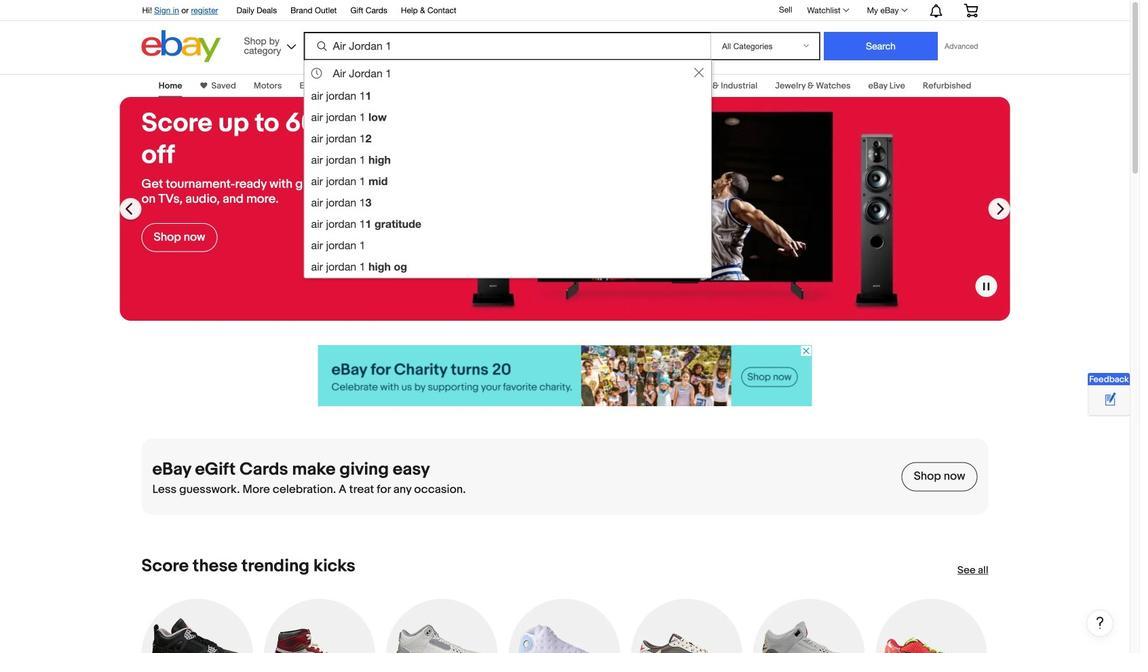 Task type: describe. For each thing, give the bounding box(es) containing it.
advertisement element
[[318, 346, 813, 407]]

Search for anything text field
[[306, 33, 708, 59]]



Task type: locate. For each thing, give the bounding box(es) containing it.
account navigation
[[135, 0, 989, 21]]

your shopping cart image
[[964, 4, 980, 17]]

my ebay image
[[902, 8, 908, 12]]

banner
[[135, 0, 989, 279]]

watchlist image
[[844, 8, 850, 12]]

list box
[[304, 60, 712, 279]]

main content
[[0, 66, 1131, 654]]

help, opens dialogs image
[[1094, 617, 1108, 630]]

None submit
[[824, 32, 938, 60]]



Task type: vqa. For each thing, say whether or not it's contained in the screenshot.
Nautica
no



